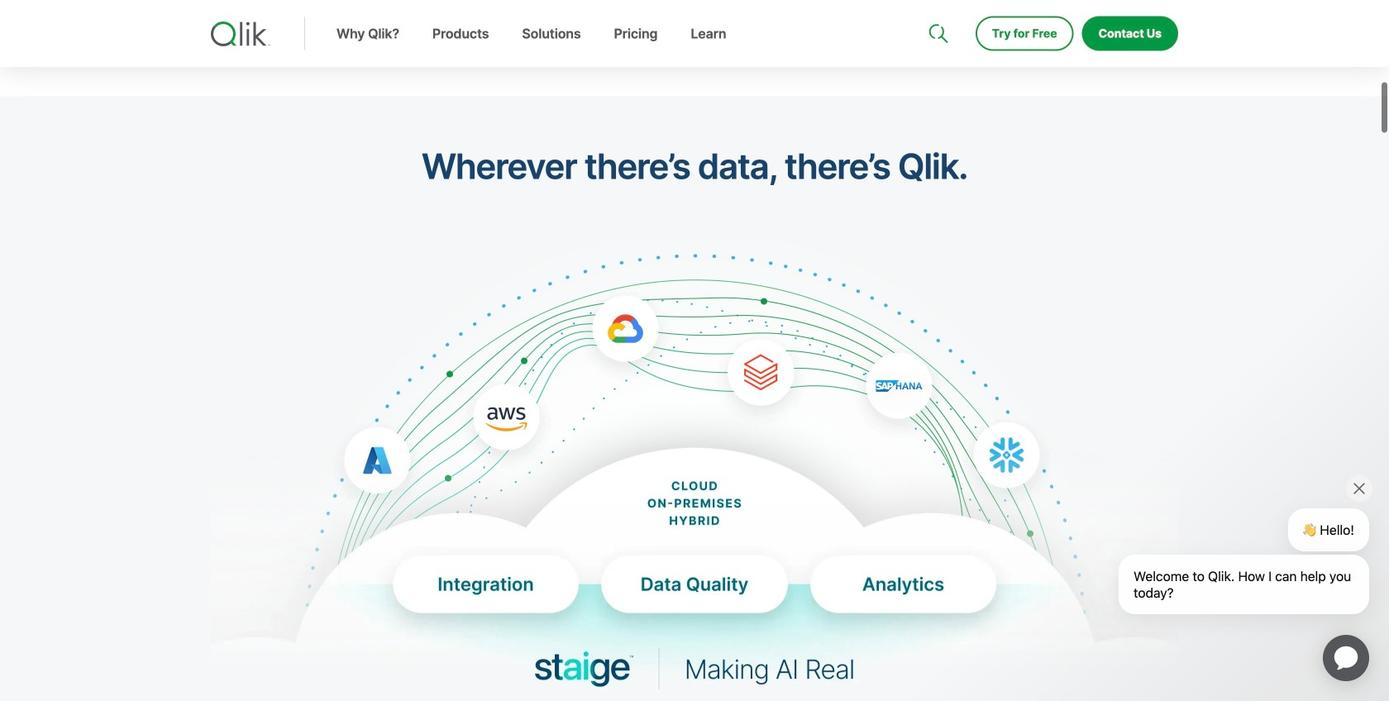 Task type: locate. For each thing, give the bounding box(es) containing it.
qlik image
[[211, 22, 271, 46]]

data integration platform  - qlik image
[[211, 239, 1179, 702], [211, 367, 1179, 702]]

application
[[1304, 615, 1390, 702]]

login image
[[1126, 0, 1139, 13]]



Task type: describe. For each thing, give the bounding box(es) containing it.
1 data integration platform  - qlik image from the top
[[211, 239, 1179, 702]]

2 data integration platform  - qlik image from the top
[[211, 367, 1179, 702]]

support image
[[931, 0, 944, 13]]



